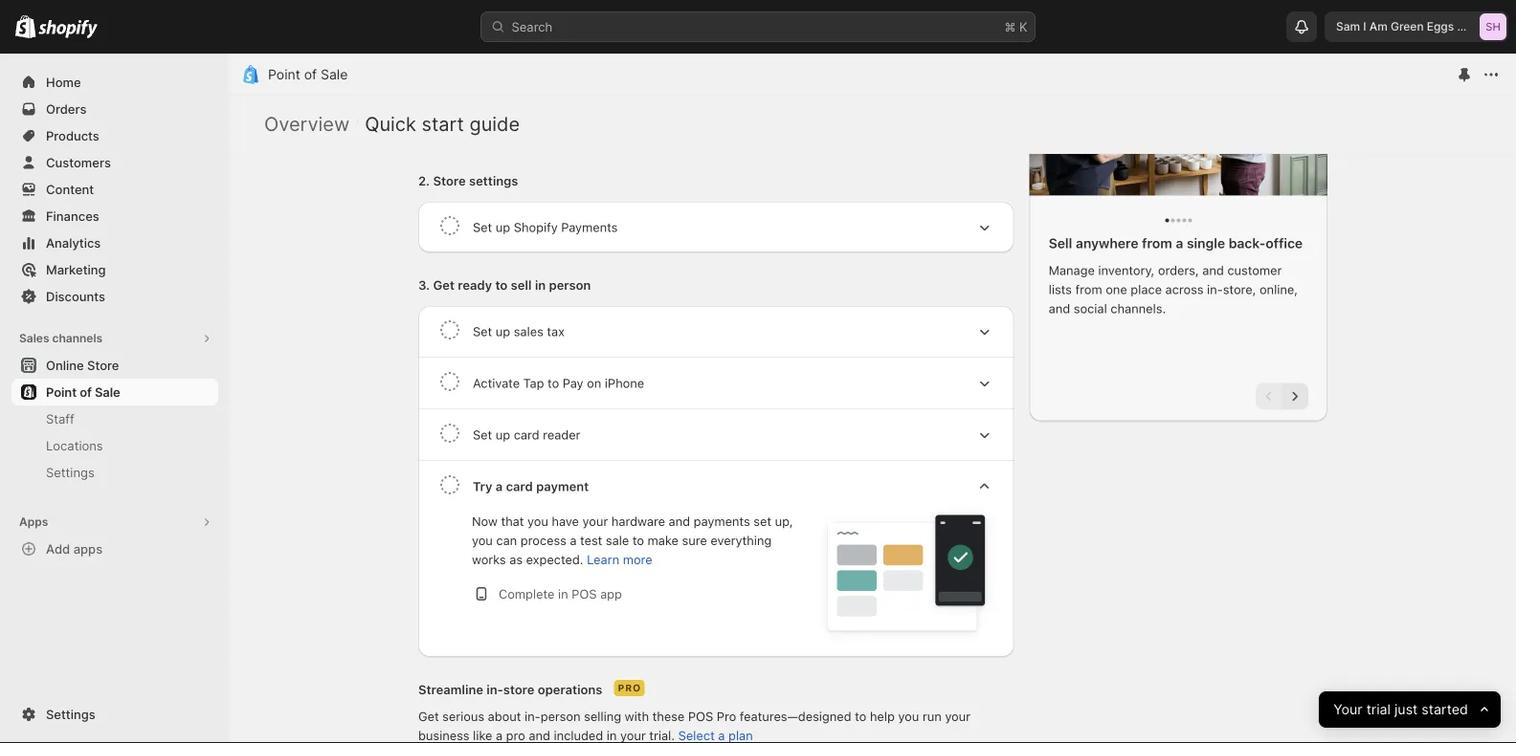 Task type: describe. For each thing, give the bounding box(es) containing it.
home link
[[11, 69, 218, 96]]

quick start guide
[[365, 112, 520, 136]]

0 vertical spatial point
[[268, 67, 300, 83]]

am
[[1369, 20, 1388, 33]]

⌘
[[1005, 19, 1016, 34]]

your trial just started
[[1333, 702, 1468, 718]]

0 vertical spatial point of sale
[[268, 67, 348, 83]]

add apps button
[[11, 536, 218, 563]]

sam i am green eggs and ham
[[1336, 20, 1506, 33]]

eggs
[[1427, 20, 1454, 33]]

sales channels button
[[11, 325, 218, 352]]

and
[[1457, 20, 1478, 33]]

quick
[[365, 112, 416, 136]]

locations link
[[11, 433, 218, 459]]

2 settings link from the top
[[11, 702, 218, 728]]

discounts
[[46, 289, 105, 304]]

⌘ k
[[1005, 19, 1027, 34]]

overview button
[[264, 112, 350, 136]]

orders link
[[11, 96, 218, 123]]

0 horizontal spatial shopify image
[[15, 15, 36, 38]]

apps button
[[11, 509, 218, 536]]

sam
[[1336, 20, 1360, 33]]

k
[[1019, 19, 1027, 34]]

green
[[1391, 20, 1424, 33]]

1 vertical spatial of
[[80, 385, 92, 400]]

customers link
[[11, 149, 218, 176]]

started
[[1421, 702, 1468, 718]]

1 vertical spatial sale
[[95, 385, 120, 400]]

1 horizontal spatial shopify image
[[39, 20, 98, 39]]

discounts link
[[11, 283, 218, 310]]

staff link
[[11, 406, 218, 433]]

content
[[46, 182, 94, 197]]

products link
[[11, 123, 218, 149]]

locations
[[46, 438, 103, 453]]

icon for point of sale image
[[241, 65, 260, 84]]

orders
[[46, 101, 87, 116]]

0 horizontal spatial point
[[46, 385, 77, 400]]

finances link
[[11, 203, 218, 230]]

apps
[[73, 542, 103, 557]]

guide
[[469, 112, 520, 136]]



Task type: vqa. For each thing, say whether or not it's contained in the screenshot.
Search countries text box
no



Task type: locate. For each thing, give the bounding box(es) containing it.
apps
[[19, 515, 48, 529]]

0 horizontal spatial of
[[80, 385, 92, 400]]

overview
[[264, 112, 350, 136]]

2 settings from the top
[[46, 707, 95, 722]]

of up overview
[[304, 67, 317, 83]]

point
[[268, 67, 300, 83], [46, 385, 77, 400]]

1 horizontal spatial of
[[304, 67, 317, 83]]

sale
[[321, 67, 348, 83], [95, 385, 120, 400]]

trial
[[1366, 702, 1391, 718]]

1 vertical spatial settings link
[[11, 702, 218, 728]]

your trial just started button
[[1319, 692, 1501, 728]]

shopify image
[[15, 15, 36, 38], [39, 20, 98, 39]]

1 settings link from the top
[[11, 459, 218, 486]]

add
[[46, 542, 70, 557]]

0 vertical spatial settings
[[46, 465, 94, 480]]

store
[[87, 358, 119, 373]]

1 horizontal spatial point of sale link
[[268, 67, 348, 83]]

1 vertical spatial settings
[[46, 707, 95, 722]]

channels
[[52, 332, 103, 346]]

sam i am green eggs and ham image
[[1480, 13, 1507, 40]]

0 horizontal spatial sale
[[95, 385, 120, 400]]

your
[[1333, 702, 1362, 718]]

1 vertical spatial point
[[46, 385, 77, 400]]

1 horizontal spatial point of sale
[[268, 67, 348, 83]]

ham
[[1481, 20, 1506, 33]]

1 vertical spatial point of sale link
[[11, 379, 218, 406]]

sale down store
[[95, 385, 120, 400]]

online store
[[46, 358, 119, 373]]

point right icon for point of sale
[[268, 67, 300, 83]]

1 vertical spatial point of sale
[[46, 385, 120, 400]]

start
[[422, 112, 464, 136]]

0 vertical spatial sale
[[321, 67, 348, 83]]

home
[[46, 75, 81, 89]]

0 vertical spatial of
[[304, 67, 317, 83]]

1 settings from the top
[[46, 465, 94, 480]]

online store button
[[0, 352, 230, 379]]

just
[[1394, 702, 1418, 718]]

point up staff
[[46, 385, 77, 400]]

of down online store
[[80, 385, 92, 400]]

settings link
[[11, 459, 218, 486], [11, 702, 218, 728]]

sales
[[19, 332, 49, 346]]

point of sale link
[[268, 67, 348, 83], [11, 379, 218, 406]]

point of sale link up overview button
[[268, 67, 348, 83]]

point of sale
[[268, 67, 348, 83], [46, 385, 120, 400]]

content link
[[11, 176, 218, 203]]

marketing
[[46, 262, 106, 277]]

1 horizontal spatial point
[[268, 67, 300, 83]]

point of sale link down store
[[11, 379, 218, 406]]

online
[[46, 358, 84, 373]]

0 vertical spatial settings link
[[11, 459, 218, 486]]

analytics link
[[11, 230, 218, 257]]

online store link
[[11, 352, 218, 379]]

0 horizontal spatial point of sale
[[46, 385, 120, 400]]

add apps
[[46, 542, 103, 557]]

point of sale down online store
[[46, 385, 120, 400]]

1 horizontal spatial sale
[[321, 67, 348, 83]]

products
[[46, 128, 99, 143]]

staff
[[46, 412, 74, 426]]

i
[[1363, 20, 1366, 33]]

finances
[[46, 209, 99, 223]]

0 vertical spatial point of sale link
[[268, 67, 348, 83]]

search
[[512, 19, 553, 34]]

point of sale up overview button
[[268, 67, 348, 83]]

analytics
[[46, 235, 101, 250]]

sale up overview
[[321, 67, 348, 83]]

customers
[[46, 155, 111, 170]]

of
[[304, 67, 317, 83], [80, 385, 92, 400]]

settings
[[46, 465, 94, 480], [46, 707, 95, 722]]

marketing link
[[11, 257, 218, 283]]

0 horizontal spatial point of sale link
[[11, 379, 218, 406]]

sales channels
[[19, 332, 103, 346]]



